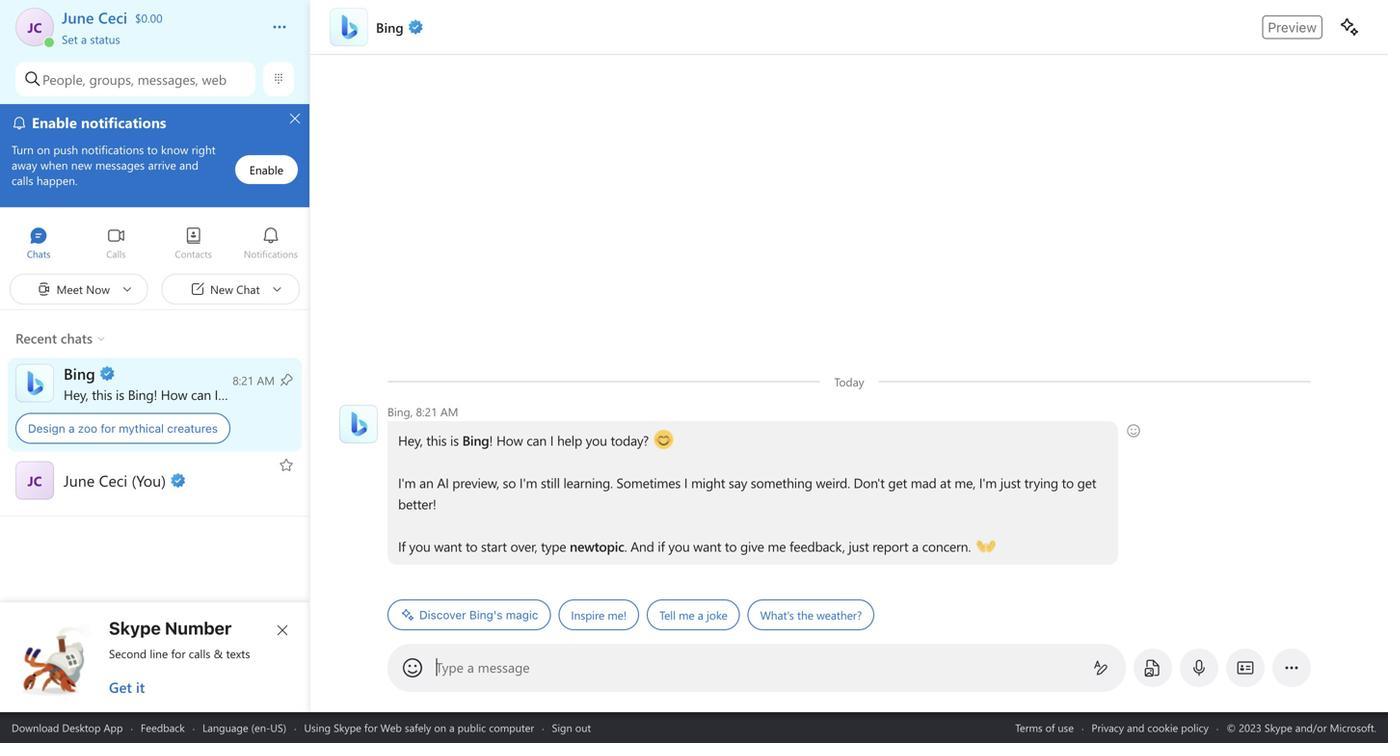 Task type: describe. For each thing, give the bounding box(es) containing it.
weird.
[[816, 474, 850, 492]]

for for using skype for web safely on a public computer
[[364, 721, 378, 735]]

sign out link
[[552, 721, 591, 735]]

1 vertical spatial help
[[557, 431, 582, 449]]

better!
[[398, 495, 436, 513]]

groups,
[[89, 70, 134, 88]]

1 get from the left
[[888, 474, 907, 492]]

(en-
[[251, 721, 270, 735]]

8:21
[[416, 404, 437, 419]]

web
[[381, 721, 402, 735]]

1 horizontal spatial to
[[725, 538, 737, 555]]

don't
[[854, 474, 885, 492]]

it
[[136, 678, 145, 697]]

0 vertical spatial how
[[161, 386, 188, 404]]

inspire me! button
[[559, 600, 639, 631]]

preview
[[1268, 19, 1317, 35]]

language (en-us)
[[203, 721, 286, 735]]

cookie
[[1148, 721, 1178, 735]]

0 vertical spatial this
[[92, 386, 112, 404]]

discover bing's magic
[[419, 608, 538, 622]]

policy
[[1181, 721, 1209, 735]]

what's the weather?
[[760, 607, 862, 623]]

1 horizontal spatial bing
[[462, 431, 489, 449]]

a right type
[[467, 659, 474, 676]]

2 want from the left
[[693, 538, 721, 555]]

app
[[104, 721, 123, 735]]

start
[[481, 538, 507, 555]]

preview,
[[452, 474, 499, 492]]

what's the weather? button
[[748, 600, 875, 631]]

people, groups, messages, web
[[42, 70, 227, 88]]

skype number element
[[16, 618, 294, 697]]

newtopic . and if you want to give me feedback, just report a concern.
[[570, 538, 975, 555]]

and
[[1127, 721, 1145, 735]]

i'm an ai preview, so i'm still learning. sometimes i might say something weird. don't get mad at me, i'm just trying to get better! if you want to start over, type
[[398, 474, 1100, 555]]

bing's
[[469, 608, 503, 622]]

number
[[165, 618, 232, 639]]

bing, 8:21 am
[[388, 404, 458, 419]]

zoo
[[78, 422, 97, 435]]

creatures
[[167, 422, 218, 435]]

(openhands)
[[977, 536, 1049, 554]]

a inside button
[[81, 31, 87, 47]]

terms of use link
[[1016, 721, 1074, 735]]

download desktop app link
[[12, 721, 123, 735]]

out
[[575, 721, 591, 735]]

of
[[1046, 721, 1055, 735]]

safely
[[405, 721, 431, 735]]

a inside button
[[698, 607, 704, 623]]

tell
[[660, 607, 676, 623]]

1 horizontal spatial how
[[496, 431, 523, 449]]

at
[[940, 474, 951, 492]]

so
[[503, 474, 516, 492]]

inspire me!
[[571, 607, 627, 623]]

1 vertical spatial can
[[527, 431, 547, 449]]

ai
[[437, 474, 449, 492]]

download desktop app
[[12, 721, 123, 735]]

feedback link
[[141, 721, 185, 735]]

set a status
[[62, 31, 120, 47]]

1 vertical spatial !
[[489, 431, 493, 449]]

sign out
[[552, 721, 591, 735]]

0 horizontal spatial skype
[[109, 618, 161, 639]]

over,
[[511, 538, 537, 555]]

me inside button
[[679, 607, 695, 623]]

1 vertical spatial is
[[450, 431, 459, 449]]

skype number
[[109, 618, 232, 639]]

inspire
[[571, 607, 605, 623]]

public
[[458, 721, 486, 735]]

line
[[150, 646, 168, 661]]

feedback
[[141, 721, 185, 735]]

0 horizontal spatial just
[[849, 538, 869, 555]]

using skype for web safely on a public computer
[[304, 721, 534, 735]]

get it
[[109, 678, 145, 697]]

message
[[478, 659, 530, 676]]

something
[[751, 474, 813, 492]]

newtopic
[[570, 538, 624, 555]]

get
[[109, 678, 132, 697]]

me!
[[608, 607, 627, 623]]

might
[[691, 474, 725, 492]]

0 vertical spatial can
[[191, 386, 211, 404]]

1 vertical spatial this
[[426, 431, 447, 449]]

give
[[740, 538, 764, 555]]

0 horizontal spatial bing
[[128, 386, 154, 404]]

design a zoo for mythical creatures
[[28, 422, 218, 435]]

people, groups, messages, web button
[[15, 62, 256, 96]]

desktop
[[62, 721, 101, 735]]

using skype for web safely on a public computer link
[[304, 721, 534, 735]]

download
[[12, 721, 59, 735]]

second
[[109, 646, 147, 661]]

trying
[[1025, 474, 1059, 492]]

us)
[[270, 721, 286, 735]]

an
[[419, 474, 434, 492]]

people,
[[42, 70, 86, 88]]



Task type: vqa. For each thing, say whether or not it's contained in the screenshot.
an
yes



Task type: locate. For each thing, give the bounding box(es) containing it.
0 horizontal spatial how
[[161, 386, 188, 404]]

2 horizontal spatial for
[[364, 721, 378, 735]]

language
[[203, 721, 248, 735]]

privacy and cookie policy
[[1092, 721, 1209, 735]]

get
[[888, 474, 907, 492], [1078, 474, 1097, 492]]

type a message
[[436, 659, 530, 676]]

set
[[62, 31, 78, 47]]

for
[[101, 422, 116, 435], [171, 646, 186, 661], [364, 721, 378, 735]]

1 vertical spatial bing
[[462, 431, 489, 449]]

messages,
[[138, 70, 198, 88]]

a right set
[[81, 31, 87, 47]]

i
[[215, 386, 218, 404], [550, 431, 554, 449], [684, 474, 688, 492]]

1 vertical spatial hey,
[[398, 431, 423, 449]]

bing up preview,
[[462, 431, 489, 449]]

how
[[161, 386, 188, 404], [496, 431, 523, 449]]

3 i'm from the left
[[979, 474, 997, 492]]

and
[[631, 538, 654, 555]]

0 horizontal spatial !
[[154, 386, 157, 404]]

today?
[[275, 386, 313, 404], [611, 431, 649, 449]]

i'm right me,
[[979, 474, 997, 492]]

on
[[434, 721, 446, 735]]

tab list
[[0, 218, 310, 271]]

terms of use
[[1016, 721, 1074, 735]]

1 horizontal spatial want
[[693, 538, 721, 555]]

a left zoo
[[68, 422, 75, 435]]

0 vertical spatial bing
[[128, 386, 154, 404]]

this
[[92, 386, 112, 404], [426, 431, 447, 449]]

!
[[154, 386, 157, 404], [489, 431, 493, 449]]

(smileeyes)
[[654, 430, 718, 448]]

1 horizontal spatial me
[[768, 538, 786, 555]]

0 horizontal spatial i
[[215, 386, 218, 404]]

! up "mythical"
[[154, 386, 157, 404]]

! up preview,
[[489, 431, 493, 449]]

still
[[541, 474, 560, 492]]

for for second line for calls & texts
[[171, 646, 186, 661]]

joke
[[707, 607, 728, 623]]

for left web
[[364, 721, 378, 735]]

learning.
[[564, 474, 613, 492]]

1 vertical spatial hey, this is bing ! how can i help you today?
[[398, 431, 652, 449]]

can up still
[[527, 431, 547, 449]]

0 horizontal spatial help
[[222, 386, 247, 404]]

what's
[[760, 607, 794, 623]]

sign
[[552, 721, 572, 735]]

2 vertical spatial i
[[684, 474, 688, 492]]

you
[[250, 386, 272, 404], [586, 431, 607, 449], [409, 538, 431, 555], [668, 538, 690, 555]]

for right the line
[[171, 646, 186, 661]]

mythical
[[119, 422, 164, 435]]

just left 'report'
[[849, 538, 869, 555]]

how up so
[[496, 431, 523, 449]]

0 vertical spatial hey, this is bing ! how can i help you today?
[[64, 386, 317, 404]]

is
[[116, 386, 124, 404], [450, 431, 459, 449]]

bing,
[[388, 404, 413, 419]]

&
[[214, 646, 223, 661]]

1 want from the left
[[434, 538, 462, 555]]

you inside i'm an ai preview, so i'm still learning. sometimes i might say something weird. don't get mad at me, i'm just trying to get better! if you want to start over, type
[[409, 538, 431, 555]]

0 horizontal spatial this
[[92, 386, 112, 404]]

set a status button
[[62, 27, 253, 47]]

skype up second
[[109, 618, 161, 639]]

a left joke
[[698, 607, 704, 623]]

0 vertical spatial today?
[[275, 386, 313, 404]]

2 vertical spatial for
[[364, 721, 378, 735]]

me
[[768, 538, 786, 555], [679, 607, 695, 623]]

0 vertical spatial just
[[1001, 474, 1021, 492]]

using
[[304, 721, 331, 735]]

i up still
[[550, 431, 554, 449]]

2 horizontal spatial i'm
[[979, 474, 997, 492]]

1 vertical spatial i
[[550, 431, 554, 449]]

0 vertical spatial for
[[101, 422, 116, 435]]

1 vertical spatial skype
[[334, 721, 361, 735]]

i'm left an
[[398, 474, 416, 492]]

say
[[729, 474, 747, 492]]

2 horizontal spatial i
[[684, 474, 688, 492]]

to left give
[[725, 538, 737, 555]]

get right trying
[[1078, 474, 1097, 492]]

0 vertical spatial skype
[[109, 618, 161, 639]]

1 vertical spatial today?
[[611, 431, 649, 449]]

privacy and cookie policy link
[[1092, 721, 1209, 735]]

hey, this is bing ! how can i help you today? up so
[[398, 431, 652, 449]]

want inside i'm an ai preview, so i'm still learning. sometimes i might say something weird. don't get mad at me, i'm just trying to get better! if you want to start over, type
[[434, 538, 462, 555]]

this down "8:21"
[[426, 431, 447, 449]]

second line for calls & texts
[[109, 646, 250, 661]]

i left might
[[684, 474, 688, 492]]

just
[[1001, 474, 1021, 492], [849, 538, 869, 555]]

sometimes
[[617, 474, 681, 492]]

this up zoo
[[92, 386, 112, 404]]

i inside i'm an ai preview, so i'm still learning. sometimes i might say something weird. don't get mad at me, i'm just trying to get better! if you want to start over, type
[[684, 474, 688, 492]]

a right 'report'
[[912, 538, 919, 555]]

0 vertical spatial me
[[768, 538, 786, 555]]

if
[[658, 538, 665, 555]]

want left give
[[693, 538, 721, 555]]

type
[[541, 538, 566, 555]]

report
[[873, 538, 909, 555]]

0 vertical spatial !
[[154, 386, 157, 404]]

a right on
[[449, 721, 455, 735]]

0 horizontal spatial i'm
[[398, 474, 416, 492]]

1 horizontal spatial i
[[550, 431, 554, 449]]

0 horizontal spatial for
[[101, 422, 116, 435]]

hey, down bing,
[[398, 431, 423, 449]]

1 horizontal spatial is
[[450, 431, 459, 449]]

0 horizontal spatial hey,
[[64, 386, 88, 404]]

tell me a joke button
[[647, 600, 740, 631]]

privacy
[[1092, 721, 1124, 735]]

1 horizontal spatial today?
[[611, 431, 649, 449]]

concern.
[[922, 538, 971, 555]]

0 vertical spatial is
[[116, 386, 124, 404]]

weather?
[[817, 607, 862, 623]]

is down am
[[450, 431, 459, 449]]

status
[[90, 31, 120, 47]]

Type a message text field
[[436, 659, 1078, 678]]

1 horizontal spatial this
[[426, 431, 447, 449]]

0 vertical spatial hey,
[[64, 386, 88, 404]]

0 horizontal spatial me
[[679, 607, 695, 623]]

i'm right so
[[520, 474, 537, 492]]

if
[[398, 538, 406, 555]]

1 horizontal spatial skype
[[334, 721, 361, 735]]

hey, this is bing ! how can i help you today? up creatures
[[64, 386, 317, 404]]

1 vertical spatial for
[[171, 646, 186, 661]]

0 horizontal spatial to
[[466, 538, 478, 555]]

0 horizontal spatial today?
[[275, 386, 313, 404]]

texts
[[226, 646, 250, 661]]

for right zoo
[[101, 422, 116, 435]]

1 horizontal spatial hey, this is bing ! how can i help you today?
[[398, 431, 652, 449]]

0 vertical spatial help
[[222, 386, 247, 404]]

hey, this is bing ! how can i help you today?
[[64, 386, 317, 404], [398, 431, 652, 449]]

2 get from the left
[[1078, 474, 1097, 492]]

0 horizontal spatial hey, this is bing ! how can i help you today?
[[64, 386, 317, 404]]

0 vertical spatial i
[[215, 386, 218, 404]]

calls
[[189, 646, 211, 661]]

mad
[[911, 474, 937, 492]]

can
[[191, 386, 211, 404], [527, 431, 547, 449]]

0 horizontal spatial get
[[888, 474, 907, 492]]

1 horizontal spatial help
[[557, 431, 582, 449]]

me right tell
[[679, 607, 695, 623]]

get left mad
[[888, 474, 907, 492]]

1 horizontal spatial can
[[527, 431, 547, 449]]

1 vertical spatial how
[[496, 431, 523, 449]]

for inside skype number element
[[171, 646, 186, 661]]

me,
[[955, 474, 976, 492]]

1 horizontal spatial get
[[1078, 474, 1097, 492]]

to
[[1062, 474, 1074, 492], [466, 538, 478, 555], [725, 538, 737, 555]]

2 i'm from the left
[[520, 474, 537, 492]]

to right trying
[[1062, 474, 1074, 492]]

0 horizontal spatial want
[[434, 538, 462, 555]]

1 vertical spatial just
[[849, 538, 869, 555]]

1 horizontal spatial for
[[171, 646, 186, 661]]

feedback,
[[790, 538, 845, 555]]

help
[[222, 386, 247, 404], [557, 431, 582, 449]]

0 horizontal spatial can
[[191, 386, 211, 404]]

1 i'm from the left
[[398, 474, 416, 492]]

1 horizontal spatial i'm
[[520, 474, 537, 492]]

just inside i'm an ai preview, so i'm still learning. sometimes i might say something weird. don't get mad at me, i'm just trying to get better! if you want to start over, type
[[1001, 474, 1021, 492]]

hey, up zoo
[[64, 386, 88, 404]]

just left trying
[[1001, 474, 1021, 492]]

2 horizontal spatial to
[[1062, 474, 1074, 492]]

1 horizontal spatial just
[[1001, 474, 1021, 492]]

skype right using
[[334, 721, 361, 735]]

i up creatures
[[215, 386, 218, 404]]

1 vertical spatial me
[[679, 607, 695, 623]]

magic
[[506, 608, 538, 622]]

want left start
[[434, 538, 462, 555]]

can up creatures
[[191, 386, 211, 404]]

1 horizontal spatial !
[[489, 431, 493, 449]]

1 horizontal spatial hey,
[[398, 431, 423, 449]]

0 horizontal spatial is
[[116, 386, 124, 404]]

discover
[[419, 608, 466, 622]]

how up creatures
[[161, 386, 188, 404]]

.
[[624, 538, 627, 555]]

is up design a zoo for mythical creatures
[[116, 386, 124, 404]]

to left start
[[466, 538, 478, 555]]

computer
[[489, 721, 534, 735]]

language (en-us) link
[[203, 721, 286, 735]]

bing up "mythical"
[[128, 386, 154, 404]]

tell me a joke
[[660, 607, 728, 623]]

terms
[[1016, 721, 1043, 735]]

design
[[28, 422, 65, 435]]

am
[[440, 404, 458, 419]]

me right give
[[768, 538, 786, 555]]



